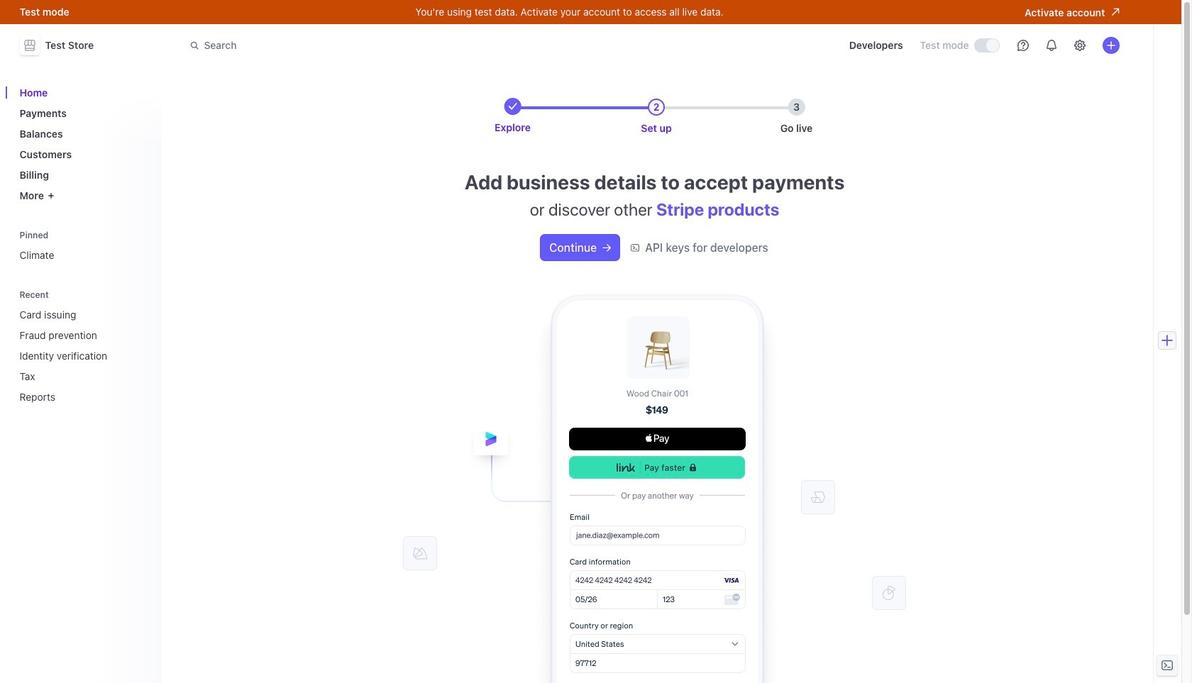 Task type: vqa. For each thing, say whether or not it's contained in the screenshot.
EDIT PINS image on the left of the page
yes



Task type: locate. For each thing, give the bounding box(es) containing it.
recent element
[[14, 285, 153, 409], [14, 303, 153, 409]]

None search field
[[181, 32, 582, 59]]

pinned element
[[14, 225, 153, 267]]

svg image
[[603, 244, 611, 252]]

Test mode checkbox
[[975, 39, 999, 52]]

help image
[[1018, 40, 1029, 51]]

2 recent element from the top
[[14, 303, 153, 409]]

settings image
[[1074, 40, 1086, 51]]

edit pins image
[[139, 231, 147, 240]]



Task type: describe. For each thing, give the bounding box(es) containing it.
Search text field
[[181, 32, 582, 59]]

clear history image
[[139, 291, 147, 299]]

notifications image
[[1046, 40, 1057, 51]]

1 recent element from the top
[[14, 285, 153, 409]]

core navigation links element
[[14, 81, 153, 207]]



